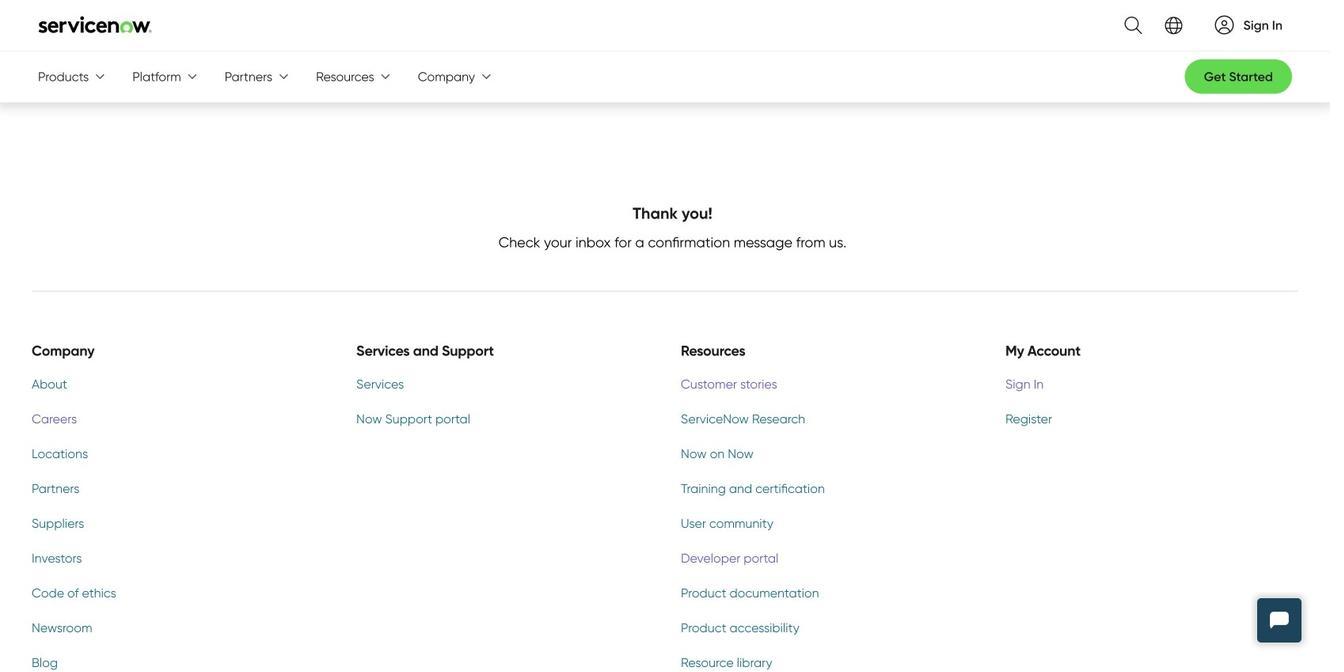Task type: locate. For each thing, give the bounding box(es) containing it.
arc image
[[1215, 15, 1234, 34]]

search image
[[1116, 7, 1142, 44]]



Task type: describe. For each thing, give the bounding box(es) containing it.
servicenow image
[[38, 16, 152, 33]]



